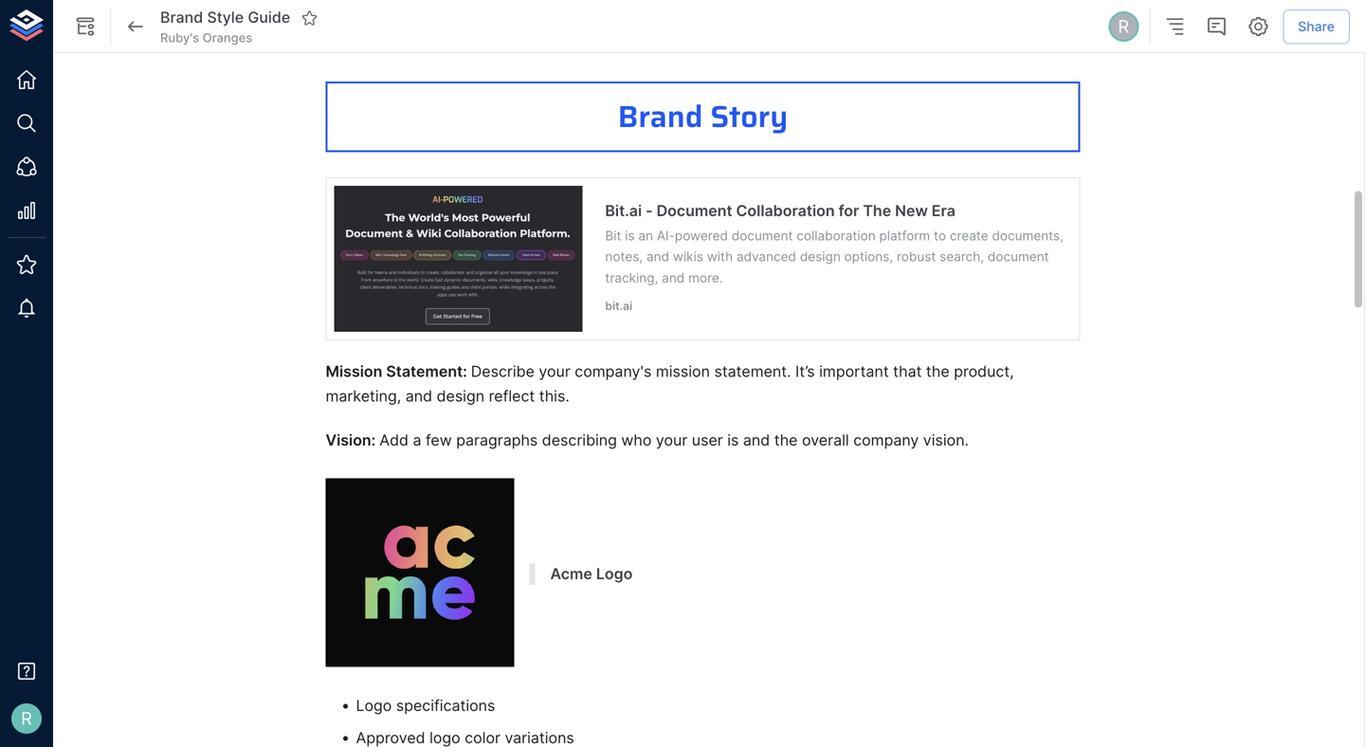 Task type: locate. For each thing, give the bounding box(es) containing it.
0 vertical spatial r
[[1118, 16, 1129, 37]]

1 vertical spatial is
[[727, 431, 739, 449]]

bit
[[605, 228, 621, 243]]

1 horizontal spatial your
[[656, 431, 688, 449]]

0 vertical spatial the
[[926, 362, 950, 380]]

a
[[413, 431, 421, 449]]

to
[[934, 228, 946, 243]]

show wiki image
[[74, 15, 97, 38]]

and right user
[[743, 431, 770, 449]]

and down statement:
[[406, 387, 432, 405]]

1 horizontal spatial is
[[727, 431, 739, 449]]

and inside the describe your company's mission statement. it's important that the product, marketing, and design reflect this.
[[406, 387, 432, 405]]

paragraphs
[[456, 431, 538, 449]]

share button
[[1283, 9, 1350, 44]]

1 horizontal spatial design
[[800, 249, 841, 265]]

go back image
[[124, 15, 147, 38]]

the right that
[[926, 362, 950, 380]]

r button
[[1106, 9, 1142, 45], [6, 698, 47, 739]]

0 vertical spatial your
[[539, 362, 571, 380]]

logo left specifications
[[356, 696, 392, 715]]

is for bit
[[625, 228, 635, 243]]

1 vertical spatial logo
[[356, 696, 392, 715]]

r
[[1118, 16, 1129, 37], [21, 708, 32, 729]]

options,
[[844, 249, 893, 265]]

guide
[[248, 8, 290, 27]]

0 vertical spatial design
[[800, 249, 841, 265]]

1 vertical spatial r button
[[6, 698, 47, 739]]

ai-
[[657, 228, 675, 243]]

important
[[819, 362, 889, 380]]

1 horizontal spatial r
[[1118, 16, 1129, 37]]

1 vertical spatial document
[[988, 249, 1049, 265]]

your up 'this.'
[[539, 362, 571, 380]]

brand left story
[[618, 92, 703, 140]]

1 vertical spatial brand
[[618, 92, 703, 140]]

company's
[[575, 362, 652, 380]]

specifications
[[396, 696, 495, 715]]

vision.
[[923, 431, 969, 449]]

document up advanced
[[732, 228, 793, 243]]

mission
[[656, 362, 710, 380]]

0 horizontal spatial document
[[732, 228, 793, 243]]

new
[[895, 201, 928, 220]]

document down documents,
[[988, 249, 1049, 265]]

0 horizontal spatial your
[[539, 362, 571, 380]]

0 horizontal spatial brand
[[160, 8, 203, 27]]

reflect
[[489, 387, 535, 405]]

and down wikis
[[662, 270, 685, 286]]

statement.
[[714, 362, 791, 380]]

comments image
[[1205, 15, 1228, 38]]

document
[[732, 228, 793, 243], [988, 249, 1049, 265]]

0 horizontal spatial r
[[21, 708, 32, 729]]

0 horizontal spatial r button
[[6, 698, 47, 739]]

1 vertical spatial r
[[21, 708, 32, 729]]

design down collaboration
[[800, 249, 841, 265]]

is inside bit.ai - document collaboration for the new era bit is an ai-powered document collaboration platform to create documents, notes, and wikis with advanced design options, robust search, document tracking, and more.
[[625, 228, 635, 243]]

logo right acme
[[596, 565, 633, 583]]

1 horizontal spatial logo
[[596, 565, 633, 583]]

0 vertical spatial logo
[[596, 565, 633, 583]]

for
[[839, 201, 859, 220]]

advanced
[[737, 249, 796, 265]]

create
[[950, 228, 989, 243]]

1 horizontal spatial document
[[988, 249, 1049, 265]]

settings image
[[1247, 15, 1270, 38]]

the
[[926, 362, 950, 380], [774, 431, 798, 449]]

logo
[[596, 565, 633, 583], [356, 696, 392, 715]]

0 horizontal spatial design
[[437, 387, 485, 405]]

1 horizontal spatial the
[[926, 362, 950, 380]]

bit.ai
[[605, 299, 633, 313]]

0 horizontal spatial is
[[625, 228, 635, 243]]

mission statement:
[[326, 362, 471, 380]]

story
[[710, 92, 788, 140]]

and
[[647, 249, 669, 265], [662, 270, 685, 286], [406, 387, 432, 405], [743, 431, 770, 449]]

more.
[[688, 270, 723, 286]]

1 vertical spatial design
[[437, 387, 485, 405]]

0 vertical spatial is
[[625, 228, 635, 243]]

design inside bit.ai - document collaboration for the new era bit is an ai-powered document collaboration platform to create documents, notes, and wikis with advanced design options, robust search, document tracking, and more.
[[800, 249, 841, 265]]

company
[[853, 431, 919, 449]]

describe your company's mission statement. it's important that the product, marketing, and design reflect this.
[[326, 362, 1018, 405]]

design down statement:
[[437, 387, 485, 405]]

bit.ai - document collaboration for the new era bit is an ai-powered document collaboration platform to create documents, notes, and wikis with advanced design options, robust search, document tracking, and more.
[[605, 201, 1064, 286]]

1 horizontal spatial r button
[[1106, 9, 1142, 45]]

0 horizontal spatial logo
[[356, 696, 392, 715]]

0 vertical spatial r button
[[1106, 9, 1142, 45]]

design
[[800, 249, 841, 265], [437, 387, 485, 405]]

brand
[[160, 8, 203, 27], [618, 92, 703, 140]]

that
[[893, 362, 922, 380]]

and down ai-
[[647, 249, 669, 265]]

brand up ruby's on the left top of page
[[160, 8, 203, 27]]

your right 'who'
[[656, 431, 688, 449]]

1 vertical spatial the
[[774, 431, 798, 449]]

is right user
[[727, 431, 739, 449]]

search,
[[940, 249, 984, 265]]

is left an
[[625, 228, 635, 243]]

0 vertical spatial brand
[[160, 8, 203, 27]]

your
[[539, 362, 571, 380], [656, 431, 688, 449]]

is
[[625, 228, 635, 243], [727, 431, 739, 449]]

the left overall
[[774, 431, 798, 449]]

1 horizontal spatial brand
[[618, 92, 703, 140]]



Task type: vqa. For each thing, say whether or not it's contained in the screenshot.
middle help Image
no



Task type: describe. For each thing, give the bounding box(es) containing it.
style
[[207, 8, 244, 27]]

acme logo
[[550, 565, 633, 583]]

ruby's
[[160, 30, 199, 45]]

is for user
[[727, 431, 739, 449]]

few
[[426, 431, 452, 449]]

an
[[638, 228, 653, 243]]

0 vertical spatial document
[[732, 228, 793, 243]]

document
[[657, 201, 732, 220]]

powered
[[675, 228, 728, 243]]

favorite image
[[301, 9, 318, 26]]

the inside the describe your company's mission statement. it's important that the product, marketing, and design reflect this.
[[926, 362, 950, 380]]

0 horizontal spatial the
[[774, 431, 798, 449]]

overall
[[802, 431, 849, 449]]

this.
[[539, 387, 570, 405]]

vision:
[[326, 431, 376, 449]]

product,
[[954, 362, 1014, 380]]

table of contents image
[[1164, 15, 1186, 38]]

describing
[[542, 431, 617, 449]]

oranges
[[202, 30, 252, 45]]

acme
[[550, 565, 592, 583]]

tracking,
[[605, 270, 658, 286]]

era
[[932, 201, 956, 220]]

platform
[[879, 228, 930, 243]]

logo specifications
[[356, 696, 495, 715]]

documents,
[[992, 228, 1064, 243]]

marketing,
[[326, 387, 401, 405]]

collaboration
[[736, 201, 835, 220]]

it's
[[795, 362, 815, 380]]

design inside the describe your company's mission statement. it's important that the product, marketing, and design reflect this.
[[437, 387, 485, 405]]

ruby's oranges
[[160, 30, 252, 45]]

1 vertical spatial your
[[656, 431, 688, 449]]

who
[[621, 431, 652, 449]]

brand for brand style guide
[[160, 8, 203, 27]]

wikis
[[673, 249, 703, 265]]

share
[[1298, 18, 1335, 34]]

-
[[646, 201, 653, 220]]

bit.ai
[[605, 201, 642, 220]]

describe
[[471, 362, 535, 380]]

brand story
[[618, 92, 788, 140]]

robust
[[897, 249, 936, 265]]

brand style guide
[[160, 8, 290, 27]]

statement:
[[386, 362, 467, 380]]

the
[[863, 201, 891, 220]]

ruby's oranges link
[[160, 29, 252, 47]]

add
[[380, 431, 409, 449]]

vision: add a few paragraphs describing who your user is and the overall company vision.
[[326, 431, 969, 449]]

collaboration
[[797, 228, 876, 243]]

user
[[692, 431, 723, 449]]

mission
[[326, 362, 382, 380]]

with
[[707, 249, 733, 265]]

notes,
[[605, 249, 643, 265]]

your inside the describe your company's mission statement. it's important that the product, marketing, and design reflect this.
[[539, 362, 571, 380]]

brand for brand story
[[618, 92, 703, 140]]



